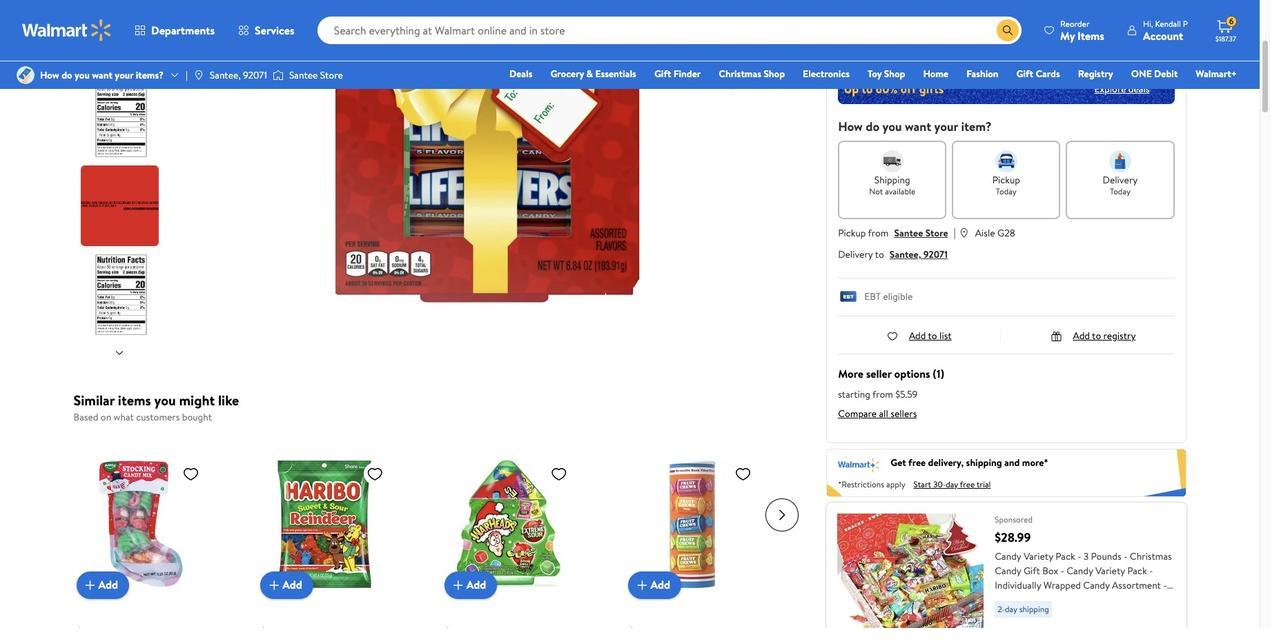 Task type: vqa. For each thing, say whether or not it's contained in the screenshot.
third at from the right
no



Task type: locate. For each thing, give the bounding box(es) containing it.
0 horizontal spatial want
[[92, 68, 113, 82]]

2 add to cart image from the left
[[266, 578, 282, 594]]

1 horizontal spatial delivery
[[1103, 173, 1138, 187]]

-
[[1078, 550, 1081, 564], [1124, 550, 1128, 564], [1061, 564, 1065, 578], [1150, 564, 1153, 578], [1164, 579, 1167, 593]]

shipping not available
[[869, 173, 916, 197]]

to down pickup from santee store |
[[875, 248, 884, 262]]

day down delivery,
[[946, 479, 958, 491]]

delivery today
[[1103, 173, 1138, 197]]

pickup for pickup today
[[993, 173, 1020, 187]]

1 vertical spatial free
[[960, 479, 975, 491]]

get free delivery, shipping and more*
[[891, 456, 1048, 470]]

0 horizontal spatial today
[[996, 186, 1017, 197]]

add button for warheads sour filled candy tree, 3oz image
[[445, 572, 497, 600]]

life savers 5 flavors christmas hard candy storybook gift box - 6.84 oz - image 5 of 6 image
[[80, 255, 161, 336]]

add for tootsie roll fruit chews holiday bank, 5.7 oz image
[[651, 578, 670, 593]]

add to cart image for tootsie roll fruit chews holiday bank, 5.7 oz image
[[634, 578, 651, 594]]

1 vertical spatial variety
[[1096, 564, 1125, 578]]

0 vertical spatial christmas
[[719, 67, 762, 81]]

how do you want your items?
[[40, 68, 164, 82]]

candy down candies
[[1029, 608, 1055, 622]]

2 today from the left
[[1110, 186, 1131, 197]]

1 horizontal spatial santee,
[[890, 248, 921, 262]]

you for how do you want your items?
[[75, 68, 90, 82]]

1 vertical spatial do
[[866, 118, 880, 135]]

variety down pounds
[[1096, 564, 1125, 578]]

- right pounds
[[1124, 550, 1128, 564]]

day inside 'get free delivery, shipping and more*' banner
[[946, 479, 958, 491]]

 image left santee, 92071
[[193, 70, 204, 81]]

0 horizontal spatial add to cart image
[[450, 578, 467, 594]]

92071 down santee store button
[[924, 248, 948, 262]]

0 horizontal spatial shop
[[764, 67, 785, 81]]

pickup up delivery to santee, 92071
[[838, 226, 866, 240]]

one debit link
[[1125, 66, 1184, 81]]

how down electronics link
[[838, 118, 863, 135]]

0 horizontal spatial you
[[75, 68, 90, 82]]

1 horizontal spatial shop
[[884, 67, 905, 81]]

1 vertical spatial your
[[934, 118, 958, 135]]

1 horizontal spatial your
[[934, 118, 958, 135]]

92071 down 'services' dropdown button
[[243, 68, 267, 82]]

1 product group from the left
[[76, 433, 230, 629]]

santee, 92071 button
[[890, 248, 948, 262]]

gift up 'individually'
[[1024, 564, 1040, 578]]

1 vertical spatial from
[[873, 388, 893, 402]]

1 horizontal spatial variety
[[1096, 564, 1125, 578]]

from
[[868, 226, 889, 240], [873, 388, 893, 402]]

grocery
[[551, 67, 584, 81]]

1 horizontal spatial  image
[[273, 68, 284, 82]]

free
[[909, 456, 926, 470], [960, 479, 975, 491]]

add to cart image for haribo sweet & sour reindeer candy pieces 4oz 'image'
[[266, 578, 282, 594]]

santee inside pickup from santee store |
[[894, 226, 923, 240]]

registry link
[[1072, 66, 1120, 81]]

gift left the cards
[[1017, 67, 1034, 81]]

*restrictions
[[838, 479, 885, 491]]

1 vertical spatial box
[[995, 593, 1011, 607]]

reorder my items
[[1061, 18, 1105, 43]]

 image left santee store
[[273, 68, 284, 82]]

do
[[62, 68, 72, 82], [866, 118, 880, 135]]

available
[[885, 186, 916, 197]]

1 horizontal spatial shipping
[[1020, 604, 1049, 616]]

0 vertical spatial |
[[186, 68, 188, 82]]

candies
[[1024, 593, 1058, 607]]

1 horizontal spatial today
[[1110, 186, 1131, 197]]

0 horizontal spatial free
[[909, 456, 926, 470]]

1 vertical spatial day
[[1005, 604, 1018, 616]]

christmas inside sponsored $28.99 candy variety pack - 3 pounds - christmas candy gift box - candy variety pack - individually wrapped candy assortment - box of candies for holidays, birthdays, gifting, candy lovers
[[1130, 550, 1172, 564]]

you up intent image for shipping
[[883, 118, 902, 135]]

santee down services at the left top of page
[[289, 68, 318, 82]]

shop
[[764, 67, 785, 81], [884, 67, 905, 81]]

add to favorites list, amos sweets christmas candy stocking bag filled marshmallow candy and and mini candy cane, 9 pc image
[[183, 466, 199, 483]]

add to cart image
[[450, 578, 467, 594], [634, 578, 651, 594]]

1 vertical spatial pack
[[1128, 564, 1147, 578]]

christmas right finder
[[719, 67, 762, 81]]

delivery down intent image for delivery
[[1103, 173, 1138, 187]]

how down walmart image at the left top
[[40, 68, 59, 82]]

2 horizontal spatial you
[[883, 118, 902, 135]]

1 vertical spatial santee,
[[890, 248, 921, 262]]

0 vertical spatial how
[[40, 68, 59, 82]]

0 horizontal spatial to
[[875, 248, 884, 262]]

to left registry
[[1092, 329, 1101, 343]]

not
[[869, 186, 883, 197]]

1 horizontal spatial pack
[[1128, 564, 1147, 578]]

0 vertical spatial santee,
[[210, 68, 241, 82]]

0 vertical spatial pickup
[[993, 173, 1020, 187]]

 image for santee, 92071
[[193, 70, 204, 81]]

pack up assortment
[[1128, 564, 1147, 578]]

you down walmart image at the left top
[[75, 68, 90, 82]]

all
[[879, 407, 888, 421]]

6 $187.37
[[1216, 15, 1236, 43]]

pack left 3
[[1056, 550, 1075, 564]]

0 vertical spatial your
[[115, 68, 133, 82]]

| right items?
[[186, 68, 188, 82]]

1 horizontal spatial pickup
[[993, 173, 1020, 187]]

2 horizontal spatial to
[[1092, 329, 1101, 343]]

pickup inside pickup from santee store |
[[838, 226, 866, 240]]

gift
[[654, 67, 671, 81], [1017, 67, 1034, 81], [1024, 564, 1040, 578]]

1 horizontal spatial santee
[[894, 226, 923, 240]]

shipping down 'individually'
[[1020, 604, 1049, 616]]

0 vertical spatial you
[[75, 68, 90, 82]]

1 vertical spatial want
[[905, 118, 931, 135]]

grocery & essentials link
[[544, 66, 643, 81]]

haribo sweet & sour reindeer candy pieces 4oz image
[[260, 460, 389, 589]]

today down intent image for delivery
[[1110, 186, 1131, 197]]

gift inside gift cards link
[[1017, 67, 1034, 81]]

do for how do you want your item?
[[866, 118, 880, 135]]

- left 3
[[1078, 550, 1081, 564]]

1 add to cart image from the left
[[82, 578, 98, 594]]

shop for toy shop
[[884, 67, 905, 81]]

santee, down pickup from santee store |
[[890, 248, 921, 262]]

2 add button from the left
[[260, 572, 313, 600]]

0 horizontal spatial do
[[62, 68, 72, 82]]

assortment
[[1112, 579, 1161, 593]]

box up wrapped
[[1043, 564, 1059, 578]]

0 horizontal spatial day
[[946, 479, 958, 491]]

today inside pickup today
[[996, 186, 1017, 197]]

explore deals
[[1095, 82, 1150, 96]]

0 horizontal spatial how
[[40, 68, 59, 82]]

to
[[875, 248, 884, 262], [928, 329, 937, 343], [1092, 329, 1101, 343]]

reorder
[[1061, 18, 1090, 29]]

3 add button from the left
[[445, 572, 497, 600]]

warheads sour filled candy tree, 3oz image
[[445, 460, 573, 589]]

add for warheads sour filled candy tree, 3oz image
[[467, 578, 486, 593]]

what
[[114, 411, 134, 425]]

sellers
[[891, 407, 917, 421]]

0 vertical spatial from
[[868, 226, 889, 240]]

deals
[[1129, 82, 1150, 96]]

today inside delivery today
[[1110, 186, 1131, 197]]

gift inside sponsored $28.99 candy variety pack - 3 pounds - christmas candy gift box - candy variety pack - individually wrapped candy assortment - box of candies for holidays, birthdays, gifting, candy lovers
[[1024, 564, 1040, 578]]

0 horizontal spatial store
[[320, 68, 343, 82]]

gifting,
[[995, 608, 1027, 622]]

shipping inside $28.99 group
[[1020, 604, 1049, 616]]

one debit
[[1131, 67, 1178, 81]]

1 horizontal spatial |
[[954, 225, 956, 240]]

wrapped
[[1044, 579, 1081, 593]]

0 vertical spatial store
[[320, 68, 343, 82]]

delivery
[[1103, 173, 1138, 187], [838, 248, 873, 262]]

0 horizontal spatial shipping
[[966, 456, 1002, 470]]

1 add button from the left
[[76, 572, 129, 600]]

4 product group from the left
[[629, 433, 782, 629]]

4 add button from the left
[[629, 572, 681, 600]]

santee,
[[210, 68, 241, 82], [890, 248, 921, 262]]

0 horizontal spatial santee
[[289, 68, 318, 82]]

1 horizontal spatial store
[[926, 226, 948, 240]]

next slide for similar items you might like list image
[[766, 499, 799, 532]]

how for how do you want your items?
[[40, 68, 59, 82]]

from up all
[[873, 388, 893, 402]]

life savers 5 flavors christmas hard candy storybook gift box - 6.84 oz - image 2 of 6 image
[[80, 0, 161, 68]]

items
[[1078, 28, 1105, 43]]

1 vertical spatial santee
[[894, 226, 923, 240]]

pack
[[1056, 550, 1075, 564], [1128, 564, 1147, 578]]

amos sweets christmas candy stocking bag filled marshmallow candy and and mini candy cane, 9 pc image
[[76, 460, 205, 589]]

essentials
[[595, 67, 636, 81]]

1 vertical spatial pickup
[[838, 226, 866, 240]]

g28
[[998, 226, 1015, 240]]

want left items?
[[92, 68, 113, 82]]

1 vertical spatial how
[[838, 118, 863, 135]]

0 horizontal spatial delivery
[[838, 248, 873, 262]]

0 vertical spatial delivery
[[1103, 173, 1138, 187]]

30-
[[933, 479, 946, 491]]

- up wrapped
[[1061, 564, 1065, 578]]

next media item image
[[724, 67, 740, 84]]

box
[[1043, 564, 1059, 578], [995, 593, 1011, 607]]

0 vertical spatial free
[[909, 456, 926, 470]]

2 shop from the left
[[884, 67, 905, 81]]

delivery for today
[[1103, 173, 1138, 187]]

box left of
[[995, 593, 1011, 607]]

1 horizontal spatial 92071
[[924, 248, 948, 262]]

2 vertical spatial you
[[154, 391, 176, 410]]

1 vertical spatial store
[[926, 226, 948, 240]]

christmas up assortment
[[1130, 550, 1172, 564]]

candy up 'individually'
[[995, 564, 1021, 578]]

free left "trial"
[[960, 479, 975, 491]]

delivery to santee, 92071
[[838, 248, 948, 262]]

1 horizontal spatial day
[[1005, 604, 1018, 616]]

add to registry
[[1073, 329, 1136, 343]]

shop right toy
[[884, 67, 905, 81]]

0 horizontal spatial add to cart image
[[82, 578, 98, 594]]

add button for haribo sweet & sour reindeer candy pieces 4oz 'image'
[[260, 572, 313, 600]]

 image
[[17, 66, 35, 84]]

from inside the more seller options (1) starting from $5.59 compare all sellers
[[873, 388, 893, 402]]

you for how do you want your item?
[[883, 118, 902, 135]]

0 horizontal spatial santee,
[[210, 68, 241, 82]]

want
[[92, 68, 113, 82], [905, 118, 931, 135]]

today down intent image for pickup
[[996, 186, 1017, 197]]

christmas
[[719, 67, 762, 81], [1130, 550, 1172, 564]]

get free delivery, shipping and more* banner
[[827, 449, 1186, 497]]

free right get
[[909, 456, 926, 470]]

ebt eligible
[[865, 290, 913, 304]]

candy up holidays, at the bottom of the page
[[1083, 579, 1110, 593]]

your left items?
[[115, 68, 133, 82]]

variety down the $28.99
[[1024, 550, 1053, 564]]

0 horizontal spatial box
[[995, 593, 1011, 607]]

your
[[115, 68, 133, 82], [934, 118, 958, 135]]

1 horizontal spatial box
[[1043, 564, 1059, 578]]

gift for gift cards
[[1017, 67, 1034, 81]]

tootsie roll fruit chews holiday bank, 5.7 oz image
[[629, 460, 757, 589]]

life savers 5 flavors christmas hard candy storybook gift box - 6.84 oz image
[[267, 0, 709, 306]]

1 horizontal spatial how
[[838, 118, 863, 135]]

1 vertical spatial delivery
[[838, 248, 873, 262]]

| left aisle
[[954, 225, 956, 240]]

shipping up "trial"
[[966, 456, 1002, 470]]

you inside "similar items you might like based on what customers bought"
[[154, 391, 176, 410]]

candy down 3
[[1067, 564, 1093, 578]]

want down home
[[905, 118, 931, 135]]

eligible
[[883, 290, 913, 304]]

0 horizontal spatial your
[[115, 68, 133, 82]]

sponsored
[[995, 514, 1033, 526]]

delivery,
[[928, 456, 964, 470]]

pickup down intent image for pickup
[[993, 173, 1020, 187]]

add button
[[76, 572, 129, 600], [260, 572, 313, 600], [445, 572, 497, 600], [629, 572, 681, 600]]

0 vertical spatial shipping
[[966, 456, 1002, 470]]

account
[[1143, 28, 1184, 43]]

1 horizontal spatial do
[[866, 118, 880, 135]]

 image for santee store
[[273, 68, 284, 82]]

1 horizontal spatial add to cart image
[[634, 578, 651, 594]]

store inside pickup from santee store |
[[926, 226, 948, 240]]

add to cart image for the "amos sweets christmas candy stocking bag filled marshmallow candy and and mini candy cane, 9 pc" image
[[82, 578, 98, 594]]

from up delivery to santee, 92071
[[868, 226, 889, 240]]

Search search field
[[317, 17, 1022, 44]]

santee store
[[289, 68, 343, 82]]

to left list
[[928, 329, 937, 343]]

1 vertical spatial 92071
[[924, 248, 948, 262]]

0 vertical spatial do
[[62, 68, 72, 82]]

1 horizontal spatial add to cart image
[[266, 578, 282, 594]]

0 horizontal spatial |
[[186, 68, 188, 82]]

today for delivery
[[1110, 186, 1131, 197]]

1 today from the left
[[996, 186, 1017, 197]]

santee, 92071
[[210, 68, 267, 82]]

0 horizontal spatial pickup
[[838, 226, 866, 240]]

product group
[[76, 433, 230, 629], [260, 433, 414, 629], [445, 433, 598, 629], [629, 433, 782, 629]]

life savers 5 flavors christmas hard candy storybook gift box - 6.84 oz - image 4 of 6 image
[[80, 166, 161, 246]]

explore
[[1095, 82, 1126, 96]]

|
[[186, 68, 188, 82], [954, 225, 956, 240]]

add for the "amos sweets christmas candy stocking bag filled marshmallow candy and and mini candy cane, 9 pc" image
[[98, 578, 118, 593]]

gift inside gift finder link
[[654, 67, 671, 81]]

gift finder link
[[648, 66, 707, 81]]

shop right next media item image
[[764, 67, 785, 81]]

toy shop
[[868, 67, 905, 81]]

add
[[909, 329, 926, 343], [1073, 329, 1090, 343], [98, 578, 118, 593], [282, 578, 302, 593], [467, 578, 486, 593], [651, 578, 670, 593]]

1 vertical spatial shipping
[[1020, 604, 1049, 616]]

hi, kendall p account
[[1143, 18, 1188, 43]]

santee, down 'services' dropdown button
[[210, 68, 241, 82]]

options
[[894, 366, 930, 382]]

1 horizontal spatial you
[[154, 391, 176, 410]]

your left the item? in the right of the page
[[934, 118, 958, 135]]

add button for tootsie roll fruit chews holiday bank, 5.7 oz image
[[629, 572, 681, 600]]

add to cart image for warheads sour filled candy tree, 3oz image
[[450, 578, 467, 594]]

1 horizontal spatial want
[[905, 118, 931, 135]]

0 vertical spatial day
[[946, 479, 958, 491]]

1 horizontal spatial christmas
[[1130, 550, 1172, 564]]

add to cart image
[[82, 578, 98, 594], [266, 578, 282, 594]]

santee up santee, 92071 button
[[894, 226, 923, 240]]

6
[[1229, 15, 1234, 27]]

0 horizontal spatial variety
[[1024, 550, 1053, 564]]

 image
[[273, 68, 284, 82], [193, 70, 204, 81]]

1 shop from the left
[[764, 67, 785, 81]]

aisle g28
[[975, 226, 1015, 240]]

1 horizontal spatial to
[[928, 329, 937, 343]]

1 add to cart image from the left
[[450, 578, 467, 594]]

1 vertical spatial christmas
[[1130, 550, 1172, 564]]

1 vertical spatial you
[[883, 118, 902, 135]]

fashion link
[[960, 66, 1005, 81]]

walmart plus image
[[838, 456, 880, 473]]

0 horizontal spatial pack
[[1056, 550, 1075, 564]]

0 vertical spatial santee
[[289, 68, 318, 82]]

- right assortment
[[1164, 579, 1167, 593]]

seller
[[866, 366, 892, 382]]

delivery up ebt image
[[838, 248, 873, 262]]

do down toy
[[866, 118, 880, 135]]

departments button
[[123, 14, 227, 47]]

0 vertical spatial variety
[[1024, 550, 1053, 564]]

do for how do you want your items?
[[62, 68, 72, 82]]

walmart+ link
[[1190, 66, 1243, 81]]

add to list
[[909, 329, 952, 343]]

2 add to cart image from the left
[[634, 578, 651, 594]]

gift left finder
[[654, 67, 671, 81]]

you up customers in the left bottom of the page
[[154, 391, 176, 410]]

item?
[[961, 118, 992, 135]]

&
[[587, 67, 593, 81]]

today
[[996, 186, 1017, 197], [1110, 186, 1131, 197]]

start
[[914, 479, 931, 491]]

0 vertical spatial want
[[92, 68, 113, 82]]

day down 'individually'
[[1005, 604, 1018, 616]]

apply
[[886, 479, 906, 491]]

do down walmart image at the left top
[[62, 68, 72, 82]]

individually
[[995, 579, 1041, 593]]

home link
[[917, 66, 955, 81]]

0 horizontal spatial  image
[[193, 70, 204, 81]]

0 horizontal spatial 92071
[[243, 68, 267, 82]]



Task type: describe. For each thing, give the bounding box(es) containing it.
add button for the "amos sweets christmas candy stocking bag filled marshmallow candy and and mini candy cane, 9 pc" image
[[76, 572, 129, 600]]

home
[[923, 67, 949, 81]]

0 vertical spatial 92071
[[243, 68, 267, 82]]

christmas shop
[[719, 67, 785, 81]]

p
[[1183, 18, 1188, 29]]

intent image for pickup image
[[995, 151, 1018, 173]]

items?
[[136, 68, 164, 82]]

birthdays,
[[1115, 593, 1156, 607]]

ebt image
[[838, 291, 859, 305]]

registry
[[1104, 329, 1136, 343]]

2-day shipping
[[998, 604, 1049, 616]]

toy
[[868, 67, 882, 81]]

pickup for pickup from santee store |
[[838, 226, 866, 240]]

2-
[[998, 604, 1005, 616]]

kendall
[[1155, 18, 1181, 29]]

from inside pickup from santee store |
[[868, 226, 889, 240]]

santee store button
[[894, 226, 948, 240]]

ebt
[[865, 290, 881, 304]]

gift cards link
[[1010, 66, 1066, 81]]

gift for gift finder
[[654, 67, 671, 81]]

want for item?
[[905, 118, 931, 135]]

your for item?
[[934, 118, 958, 135]]

intent image for shipping image
[[881, 151, 904, 173]]

compare all sellers button
[[838, 407, 917, 421]]

services
[[255, 23, 295, 38]]

and
[[1005, 456, 1020, 470]]

based
[[74, 411, 98, 425]]

life savers 5 flavors christmas hard candy storybook gift box - 6.84 oz - image 3 of 6 image
[[80, 77, 161, 157]]

how for how do you want your item?
[[838, 118, 863, 135]]

explore deals link
[[1089, 76, 1155, 101]]

electronics
[[803, 67, 850, 81]]

on
[[101, 411, 111, 425]]

next image image
[[114, 348, 125, 359]]

compare
[[838, 407, 877, 421]]

christmas shop link
[[713, 66, 791, 81]]

$5.59
[[896, 388, 918, 402]]

2 product group from the left
[[260, 433, 414, 629]]

customers
[[136, 411, 180, 425]]

delivery for to
[[838, 248, 873, 262]]

today for pickup
[[996, 186, 1017, 197]]

you for similar items you might like based on what customers bought
[[154, 391, 176, 410]]

my
[[1061, 28, 1075, 43]]

candy variety pack - 3 pounds - christmas candy gift box - candy variety pack - individually wrapped candy assortment - box of candies for holidays, birthdays, gifting, candy lovers image
[[838, 514, 984, 629]]

might
[[179, 391, 215, 410]]

add to favorites list, tootsie roll fruit chews holiday bank, 5.7 oz image
[[735, 466, 752, 483]]

(1)
[[933, 366, 944, 382]]

departments
[[151, 23, 215, 38]]

0 horizontal spatial christmas
[[719, 67, 762, 81]]

search icon image
[[1003, 25, 1014, 36]]

bought
[[182, 411, 212, 425]]

shipping inside banner
[[966, 456, 1002, 470]]

get
[[891, 456, 906, 470]]

lovers
[[1058, 608, 1085, 622]]

walmart image
[[22, 19, 112, 41]]

add to list button
[[887, 329, 952, 343]]

start 30-day free trial
[[914, 479, 991, 491]]

more
[[838, 366, 864, 382]]

0 vertical spatial box
[[1043, 564, 1059, 578]]

starting
[[838, 388, 871, 402]]

Walmart Site-Wide search field
[[317, 17, 1022, 44]]

3 product group from the left
[[445, 433, 598, 629]]

to for registry
[[1092, 329, 1101, 343]]

1 horizontal spatial free
[[960, 479, 975, 491]]

walmart+
[[1196, 67, 1237, 81]]

trial
[[977, 479, 991, 491]]

cards
[[1036, 67, 1060, 81]]

debit
[[1154, 67, 1178, 81]]

$28.99 group
[[827, 503, 1186, 629]]

fashion
[[967, 67, 999, 81]]

candy down the $28.99
[[995, 550, 1021, 564]]

pickup today
[[993, 173, 1020, 197]]

$28.99
[[995, 529, 1031, 547]]

aisle
[[975, 226, 995, 240]]

shop for christmas shop
[[764, 67, 785, 81]]

gift finder
[[654, 67, 701, 81]]

want for items?
[[92, 68, 113, 82]]

intent image for delivery image
[[1109, 151, 1132, 173]]

hi,
[[1143, 18, 1153, 29]]

add to registry button
[[1051, 329, 1136, 343]]

$187.37
[[1216, 34, 1236, 43]]

add to favorites list, haribo sweet & sour reindeer candy pieces 4oz image
[[367, 466, 383, 483]]

3
[[1084, 550, 1089, 564]]

1 vertical spatial |
[[954, 225, 956, 240]]

to for list
[[928, 329, 937, 343]]

- up assortment
[[1150, 564, 1153, 578]]

deals
[[510, 67, 533, 81]]

toy shop link
[[862, 66, 912, 81]]

similar
[[74, 391, 115, 410]]

deals link
[[503, 66, 539, 81]]

registry
[[1078, 67, 1113, 81]]

grocery & essentials
[[551, 67, 636, 81]]

*restrictions apply
[[838, 479, 906, 491]]

to for santee,
[[875, 248, 884, 262]]

your for items?
[[115, 68, 133, 82]]

services button
[[227, 14, 306, 47]]

for
[[1060, 593, 1072, 607]]

how do you want your item?
[[838, 118, 992, 135]]

items
[[118, 391, 151, 410]]

day inside $28.99 group
[[1005, 604, 1018, 616]]

add for haribo sweet & sour reindeer candy pieces 4oz 'image'
[[282, 578, 302, 593]]

up to sixty percent off deals. shop now. image
[[838, 73, 1175, 104]]

like
[[218, 391, 239, 410]]

one
[[1131, 67, 1152, 81]]

pickup from santee store |
[[838, 225, 956, 240]]

finder
[[674, 67, 701, 81]]

more seller options (1) starting from $5.59 compare all sellers
[[838, 366, 944, 421]]

list
[[940, 329, 952, 343]]

add to favorites list, warheads sour filled candy tree, 3oz image
[[551, 466, 567, 483]]

of
[[1013, 593, 1022, 607]]

0 vertical spatial pack
[[1056, 550, 1075, 564]]

gift cards
[[1017, 67, 1060, 81]]

shipping
[[875, 173, 910, 187]]

holidays,
[[1074, 593, 1112, 607]]

pounds
[[1091, 550, 1122, 564]]



